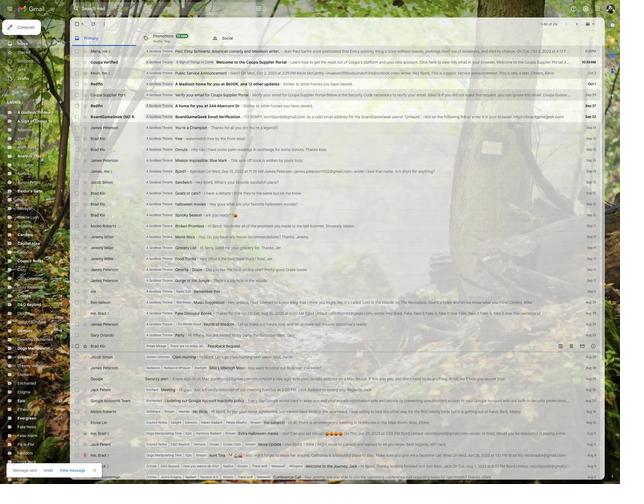 Task type: describe. For each thing, give the bounding box(es) containing it.
you right keep
[[314, 399, 320, 404]]

5 29 from the top
[[593, 333, 597, 338]]

google down week?
[[310, 377, 323, 382]]

- left jean
[[281, 49, 283, 54]]

1 horizontal spatial umlaut
[[411, 432, 424, 436]]

coupa up "kevin , me 2"
[[91, 60, 103, 65]]

a inside a godless throne movie recs - hey, do you have any movie recommendations? thanks, jeremy
[[146, 235, 149, 239]]

row containing boardgamegeek (no r.
[[70, 112, 601, 122]]

1 now from the left
[[451, 311, 458, 316]]

row containing kevin
[[70, 68, 601, 79]]

21 row from the top
[[70, 265, 601, 275]]

1 clark from the left
[[91, 475, 100, 480]]

thanks for legend!!!
[[211, 125, 224, 130]]

godless inside labels navigation
[[21, 110, 36, 115]]

244
[[209, 104, 216, 109]]

fake inside labels navigation
[[17, 425, 26, 430]]

to left get
[[310, 60, 314, 65]]

brad klo for goats
[[91, 191, 105, 196]]

listened
[[260, 300, 274, 305]]

palm
[[228, 147, 237, 152]]

is right book
[[263, 158, 265, 163]]

and left 'wanted'
[[358, 442, 364, 447]]

a inside "a godless throne bjord? - bjørdsøn on wed, sep 13, 2023 at 11:39 am james peterson <james.peterson1902@gmail.com> wrote: i love that name. is it short for anything?"
[[146, 169, 149, 174]]

clam
[[230, 355, 239, 360]]

throne for a madison home for you at $600k, and 12 other updates
[[162, 82, 173, 86]]

only
[[512, 71, 519, 76]]

meeting
[[161, 388, 176, 393]]

aunt tina
[[209, 453, 226, 458]]

time for extra halloween masks
[[175, 432, 182, 436]]

0 horizontal spatial portal
[[239, 93, 249, 98]]

1 horizontal spatial or
[[468, 115, 472, 119]]

feedback request
[[208, 344, 240, 349]]

1 email. from the left
[[417, 93, 427, 98]]

1 horizontal spatial if
[[442, 93, 444, 98]]

supplier left port.
[[103, 93, 117, 98]]

dogs inside labels navigation
[[17, 346, 27, 351]]

26
[[593, 388, 597, 392]]

0 vertical spatial jer
[[276, 246, 281, 251]]

a inside "a godless throne goats or cats? - i have a debate i think they're the same but let me know"
[[146, 191, 149, 195]]

0 vertical spatial enchanted
[[34, 338, 53, 342]]

3 inside me , brad 3
[[107, 454, 109, 458]]

0 horizontal spatial forward
[[308, 388, 322, 393]]

1 horizontal spatial was
[[380, 377, 387, 382]]

movie
[[175, 235, 186, 240]]

is
[[396, 169, 399, 174]]

james peterson for a godless throne gorge of the jungle - there's a big hole in the woods!
[[91, 278, 118, 283]]

stream up the ocean calm at the left
[[225, 432, 236, 436]]

2 fake from the left
[[439, 311, 447, 316]]

0 vertical spatial all
[[231, 125, 235, 130]]

aug for hi tiffany, you are invited to my party this saturday. best, gary
[[587, 333, 592, 338]]

2 horizontal spatial make
[[466, 93, 475, 98]]

1 vertical spatial thanks
[[306, 147, 318, 152]]

there right all, at the left bottom of the page
[[299, 421, 309, 426]]

you left set
[[299, 432, 305, 436]]

throne inside labels navigation
[[37, 110, 50, 115]]

search mail image
[[72, 4, 81, 14]]

manipulating inside labels navigation
[[28, 346, 52, 351]]

a inside a godless throne spooky season
[[146, 213, 149, 217]]

4 sep 11 from the top
[[588, 257, 597, 261]]

0 vertical spatial wed,
[[212, 169, 221, 174]]

epic inside labels navigation
[[17, 399, 26, 404]]

2 inside labels navigation
[[61, 417, 62, 421]]

delight inside row
[[171, 421, 182, 425]]

hey down woods'
[[387, 311, 393, 316]]

1 horizontal spatial kevin
[[297, 71, 307, 76]]

0 horizontal spatial was
[[352, 410, 358, 415]]

for up '244'
[[205, 93, 210, 98]]

1 50 of 216
[[541, 22, 558, 26]]

1 vertical spatial favorite
[[251, 202, 265, 207]]

betrayal
[[17, 206, 32, 211]]

1 vertical spatial security
[[145, 377, 160, 382]]

maria , me 2
[[91, 49, 111, 54]]

manipulating for aunt
[[155, 454, 174, 458]]

the left first
[[415, 410, 420, 415]]

2 horizontal spatial umlaut
[[517, 464, 529, 469]]

2 drake from the left
[[286, 268, 296, 272]]

a inside a godless throne donuts - hey can i have some palm readings in exchange for some donuts. thanks kate
[[146, 148, 149, 152]]

29 for it
[[593, 312, 597, 316]]

jacob for clam
[[91, 355, 101, 360]]

1 vertical spatial think
[[310, 300, 318, 305]]

sep for hi bjord, you broke all of the promises you made to me last summer. sincerely, mateo
[[588, 224, 594, 228]]

0 horizontal spatial brad,
[[394, 311, 403, 316]]

0 vertical spatial homes
[[311, 82, 323, 87]]

your down 'weakness,'
[[473, 60, 481, 65]]

bjord, down - yes!! can you set me up?
[[293, 442, 303, 447]]

wander inside row
[[179, 410, 190, 414]]

20
[[593, 399, 597, 403]]

adjective
[[17, 128, 34, 133]]

godless for fwd: elroy schwartz: american comedy and television writer.
[[149, 49, 161, 53]]

anything?
[[419, 169, 436, 174]]

bjord, down click
[[421, 71, 431, 76]]

you left give
[[395, 453, 401, 458]]

redfin for a home for you at 244 abercorn dr
[[91, 104, 103, 109]]

aug for every day google works hard to keep you and your private information safe and secure by preventing unauthorized access to your google account with our built-in security protections. and keeping you
[[586, 399, 592, 403]]

a inside a godless throne mission impossible: blue mark - this spin off book is written by yours truly.
[[146, 159, 149, 163]]

pm right 2:05
[[395, 432, 400, 436]]

1 vertical spatial can
[[199, 147, 206, 152]]

1 verify from the left
[[175, 93, 185, 98]]

petals inside labels navigation
[[30, 180, 41, 185]]

godless for halloween movies
[[149, 202, 161, 206]]

off
[[247, 158, 252, 163]]

peters for enchant
[[100, 388, 111, 393]]

- right policy
[[246, 399, 247, 404]]

james peterson for a godless throne omerta - drake - did you like the beat on this one? pretty good drake loosie
[[91, 268, 118, 272]]

evergreen
[[17, 416, 36, 421]]

supplier,
[[586, 60, 600, 65]]

of inside labels navigation
[[30, 119, 34, 124]]

throne for broken promises
[[162, 224, 173, 228]]

1 for baldur's gate
[[61, 189, 62, 193]]

miller for food
[[104, 257, 114, 262]]

2 clark from the left
[[483, 475, 492, 480]]

this left spin in the left top of the page
[[231, 158, 238, 163]]

1 vertical spatial home
[[179, 104, 189, 109]]

<james.peterson1902@gmail.com>
[[293, 169, 353, 174]]

14 row from the top
[[70, 188, 601, 199]]

refresh image
[[91, 21, 96, 27]]

hey down a godless throne free - watermelon free by the front desk! at the top of page
[[192, 147, 198, 152]]

thanks, up the conference call - hey jeremy, are you able to join the upcoming conference call regarding sales for last month? thanks, clark
[[377, 464, 390, 469]]

regards,
[[348, 388, 363, 393]]

sep for hey can i have some palm readings in exchange for some donuts. thanks kate
[[587, 148, 593, 152]]

(no subject) - hi all, there is an emergency meeting in 15 minutes in the main room. best, eloise
[[264, 421, 430, 426]]

2 inside james , me 2
[[111, 170, 112, 174]]

0 vertical spatial secure
[[485, 377, 497, 382]]

good
[[193, 322, 201, 327]]

0 horizontal spatial viewed.
[[300, 104, 314, 109]]

you right you,
[[396, 377, 402, 382]]

jack up enchanted updating our google account inactivity policy - every day google works hard to keep you and your private information safe and secure by preventing unauthorized access to your google account with our built-in security protections. and keeping you
[[364, 388, 372, 393]]

2 vertical spatial bjord
[[507, 464, 516, 469]]

aug 28 for milo's milehigh miso - hey want to come out to dinner this week?
[[587, 366, 597, 370]]

other left "way"
[[391, 410, 400, 415]]

social tab
[[208, 31, 277, 46]]

1 fake from the left
[[414, 311, 422, 316]]

there down 🚘 image
[[238, 476, 246, 480]]

1 for dreams
[[61, 355, 62, 359]]

0 horizontal spatial account
[[202, 399, 217, 404]]

council notes for eloise lin
[[146, 421, 167, 425]]

hey, for hey, what's the best food truck? best, jer
[[200, 257, 208, 262]]

36 row from the top
[[70, 429, 621, 439]]

james for words of wisdom - let us make our future now, and let us make our dreams tomorrow's reality.
[[91, 322, 102, 327]]

sunshine
[[31, 320, 46, 325]]

- up the a godless throne a home for you at 244 abercorn dr - similar to other homes you have viewed. ‌ ‌ ‌ ‌ ‌ ‌ ‌ ‌ ‌ ‌ ‌ ‌ ‌ ‌ ‌ ‌ ‌ ‌ ‌ ‌ ‌ ‌ ‌ ‌ ‌ ‌ ‌ ‌ ‌ ‌ ‌ ‌ ‌ ‌ ‌ ‌ ‌ ‌ ‌ ‌ ‌ ‌ ‌ ‌ ‌ ‌ ‌ ‌ ‌ ‌ ‌ ‌ ‌ ‌ ‌ ‌ ‌ ‌ ‌ ‌ ‌ ‌ ‌ ‌ ‌ ‌ ‌ ‌ ‌ ‌ ‌ ‌ ‌ ‌ ‌ ‌ ‌ ‌ ‌ ‌ ‌
[[250, 93, 252, 98]]

petals blissful
[[227, 421, 247, 425]]

come inside row
[[205, 60, 214, 64]]

2 halloween from the left
[[577, 432, 595, 436]]

1 13 from the top
[[594, 126, 597, 130]]

safe
[[371, 399, 378, 404]]

let
[[238, 322, 244, 327]]

interested
[[521, 432, 539, 436]]

peterson for milo's milehigh miso - hey want to come out to dinner this week?
[[103, 366, 118, 371]]

hunting
[[240, 355, 253, 360]]

1 sep 13 from the top
[[587, 126, 597, 130]]

brad klo for spooky
[[91, 213, 105, 218]]

23 row from the top
[[70, 286, 601, 297]]

impossible:
[[189, 158, 209, 163]]

future
[[267, 322, 277, 327]]

beyond inside labels navigation
[[27, 303, 41, 307]]

the left tip.
[[235, 311, 241, 316]]

row containing james
[[70, 166, 601, 177]]

delight for delight link
[[17, 311, 30, 316]]

your down they're
[[243, 202, 250, 207]]

supplier down $600k,
[[223, 93, 238, 98]]

per
[[232, 410, 238, 415]]

1 mac from the left
[[202, 377, 210, 382]]

1 vertical spatial might
[[318, 442, 327, 447]]

sign inside labels navigation
[[21, 119, 29, 124]]

4 fake from the left
[[494, 311, 502, 316]]

hope
[[607, 464, 616, 469]]

more
[[17, 85, 26, 90]]

and down the 'seeing'
[[321, 399, 328, 404]]

12 inside tab
[[177, 34, 180, 38]]

godless for donuts
[[149, 148, 161, 152]]

0 vertical spatial security
[[349, 93, 363, 98]]

to right hard
[[300, 399, 303, 404]]

row containing maria
[[70, 46, 621, 57]]

3 inside labels navigation
[[61, 303, 62, 307]]

this right view
[[451, 60, 458, 65]]

0 horizontal spatial if
[[369, 377, 372, 382]]

aug for let us make our future now, and let us make our dreams tomorrow's reality.
[[587, 322, 592, 327]]

0 horizontal spatial kevin
[[91, 71, 100, 76]]

at left 1:51
[[491, 453, 495, 458]]

a sign of things to come link
[[17, 119, 64, 124]]

i right the song at left bottom
[[308, 300, 309, 305]]

glimmer inside labels navigation
[[17, 469, 32, 474]]

klo for donuts
[[100, 147, 105, 152]]

a left beautiful
[[333, 453, 335, 458]]

2 now from the left
[[506, 311, 513, 316]]

things inside row
[[191, 60, 200, 64]]

1 horizontal spatial what
[[483, 300, 492, 305]]

1 horizontal spatial make
[[305, 322, 314, 327]]

james for a godless throne gorge of the jungle - there's a big hole in the woods!
[[91, 278, 102, 283]]

this inside labels navigation
[[33, 154, 41, 159]]

a godless throne public service announcement - nani? on mon, oct 2, 2023 at 2:39 pm kevin mccarthy <invasion0fdbody2natch3rs@outlook.com> wrote: hey bjord, this is a public service announcement. this is only a test. cheers, kevin
[[146, 71, 555, 76]]

10:30 am
[[583, 60, 597, 64]]

2 horizontal spatial if
[[450, 377, 452, 382]]

4 inside labels navigation
[[60, 110, 62, 115]]

donuts
[[175, 147, 188, 152]]

a inside a godless throne grocery list - hi terry, send me your grocery list. thanks, jer
[[146, 246, 149, 250]]

0 horizontal spatial or
[[187, 191, 190, 196]]

a godless throne verify your email for coupa supplier portal - verify your email for coupa supplier portal below is the security code necessary to verify your email. 686676 if you did not make this request, you can ignore this email. coupa business spend
[[146, 93, 584, 98]]

1 vertical spatial wed,
[[459, 453, 468, 458]]

jacob for throne
[[91, 180, 101, 185]]

1 horizontal spatial portal
[[276, 60, 287, 65]]

1 vertical spatial jun
[[468, 453, 475, 458]]

2 horizontal spatial that
[[376, 169, 383, 174]]

143
[[57, 42, 62, 46]]

thanks, down 1, at the right bottom of page
[[468, 475, 482, 480]]

wolf for welcome
[[262, 465, 268, 469]]

2 eloise from the left
[[420, 421, 430, 426]]

view message
[[60, 468, 85, 473]]

userid
[[393, 115, 403, 119]]

jack,
[[595, 464, 604, 469]]

jack up me , brad 3
[[91, 442, 99, 447]]

let right listen in the bottom right of the page
[[461, 300, 466, 305]]

0 vertical spatial do
[[427, 377, 432, 382]]

this left one?
[[248, 268, 254, 272]]

0 vertical spatial cheers,
[[531, 71, 545, 76]]

dinosaur
[[185, 311, 200, 316]]

1 halloween from the left
[[175, 202, 193, 207]]

main content containing promotions
[[70, 17, 621, 485]]

godless for bjord?
[[149, 169, 161, 174]]

james , me 2
[[91, 169, 112, 174]]

i also won't forget to show her around, california is a beautiful place to stay. make sure you give me a facetime call. brad on wed, jun 28, 2023 at 1:51 pm brad klo <klobrad84@gmail.com>
[[243, 453, 567, 458]]

sep 11 for you
[[588, 224, 597, 228]]

ocean for ocean
[[210, 443, 220, 447]]

dogs for extra halloween masks
[[146, 432, 154, 436]]

aurora for aurora petals
[[17, 180, 29, 185]]

0 vertical spatial similar
[[284, 82, 295, 87]]

0 vertical spatial think
[[234, 191, 243, 196]]

peterson for a godless throne gorge of the jungle - there's a big hole in the woods!
[[103, 278, 118, 283]]

d&d inside labels navigation
[[17, 303, 26, 307]]

0 horizontal spatial cheers,
[[510, 300, 524, 305]]

a godless throne inside labels navigation
[[17, 110, 50, 115]]

at left '11:39'
[[245, 169, 248, 174]]

2 email. from the left
[[533, 93, 543, 98]]

0 vertical spatial can
[[506, 93, 512, 98]]

1 vertical spatial bjord
[[401, 432, 411, 436]]

on right the chance.
[[518, 49, 523, 54]]

sign inside row
[[179, 60, 186, 64]]

2 horizontal spatial welcome
[[497, 60, 513, 65]]

are right we
[[607, 60, 613, 65]]

extra
[[239, 432, 248, 436]]

2 13 from the top
[[594, 137, 597, 141]]

is left born
[[385, 49, 388, 54]]

my
[[237, 333, 242, 338]]

2 birds from the left
[[442, 410, 451, 415]]

1 horizontal spatial browser.
[[499, 115, 513, 119]]

glisten for glisten
[[17, 477, 30, 482]]

of left hand.
[[485, 410, 489, 415]]

in up pm.
[[293, 377, 296, 382]]

1 horizontal spatial viewed.
[[340, 82, 353, 87]]

1 you're from the left
[[175, 125, 186, 130]]

james peterson for a godless throne you're a champion - thanks for all you do! you're a legend!!!
[[91, 125, 118, 130]]

idea
[[32, 241, 40, 246]]

existing
[[361, 49, 374, 54]]

in right 'lost
[[372, 300, 375, 305]]

3 fake from the left
[[469, 311, 477, 316]]

older image
[[575, 21, 580, 27]]

apartment.
[[330, 410, 349, 415]]

jacob simon for clam
[[91, 355, 113, 360]]

2 fake, from the left
[[459, 311, 468, 316]]

out right most
[[338, 60, 343, 65]]

this left week?
[[304, 366, 310, 371]]

- right dr
[[241, 104, 243, 109]]

following
[[445, 115, 460, 119]]

0 vertical spatial am
[[258, 169, 264, 174]]

2 free from the left
[[208, 136, 215, 141]]

godless for free
[[149, 137, 161, 141]]

there wolf for welcome
[[252, 465, 268, 469]]

2 verify from the left
[[253, 93, 263, 98]]

crimes inside labels navigation
[[17, 294, 31, 299]]

epic for aunt tina
[[186, 454, 192, 458]]

hi left terry,
[[200, 246, 204, 251]]

stream down 🚘 image
[[238, 465, 248, 469]]

you.
[[340, 388, 347, 393]]

0 vertical spatial browser.
[[482, 60, 496, 65]]

1 vertical spatial forward
[[404, 464, 418, 469]]

to left the look
[[371, 410, 375, 415]]

0 vertical spatial every
[[350, 49, 360, 54]]

1 horizontal spatial account
[[324, 377, 338, 382]]

11 for move update - hey bjord, i think i might move to canada and wanted to let you know. best regards, eh? jack
[[594, 443, 597, 447]]

26 row from the top
[[70, 319, 601, 330]]

- right season
[[203, 213, 205, 218]]

works
[[280, 399, 290, 404]]

click
[[420, 60, 428, 65]]

at left '244'
[[205, 104, 208, 109]]

stream down updating
[[164, 410, 175, 414]]

2 horizontal spatial kevin
[[546, 71, 555, 76]]

demons for eloise lin
[[185, 421, 198, 425]]

and right safe
[[379, 399, 386, 404]]

called
[[351, 300, 361, 305]]

hey right call
[[305, 475, 312, 480]]

1 vertical spatial do
[[178, 322, 182, 327]]

1 boardgamegeek from the left
[[91, 115, 122, 119]]

a inside a godless throne gorge of the jungle - there's a big hole in the woods!
[[146, 279, 149, 283]]

cozy radiance
[[17, 285, 43, 290]]

- right sandwich at the top
[[193, 180, 195, 185]]

your right enter on the right of page
[[490, 115, 498, 119]]

28 row from the top
[[70, 341, 601, 352]]

0 vertical spatial know
[[292, 191, 301, 196]]

throne for verify your email for coupa supplier portal
[[162, 93, 173, 97]]

sartre
[[301, 49, 312, 54]]

aug 11 for yes!! can you set me up?
[[588, 432, 597, 436]]

1 us from the left
[[245, 322, 249, 327]]

a godless throne a madison home for you at $600k, and 12 other updates - similar to other homes you have viewed. ‌ ‌ ‌ ‌ ‌ ‌ ‌ ‌ ‌ ‌ ‌ ‌ ‌ ‌ ‌ ‌ ‌ ‌ ‌ ‌ ‌ ‌ ‌ ‌ ‌ ‌ ‌ ‌ ‌ ‌ ‌ ‌ ‌ ‌ ‌ ‌ ‌ ‌ ‌ ‌ ‌ ‌ ‌ ‌ ‌ ‌ ‌ ‌ ‌ ‌ ‌ ‌ ‌ ‌ ‌ ‌ ‌ ‌ ‌ ‌ ‌ ‌ ‌ ‌ ‌ ‌ ‌ ‌ ‌ ‌ ‌ ‌ ‌ ‌ ‌ ‌ ‌ ‌ ‌ ‌ ‌
[[146, 82, 433, 87]]

- right trucks
[[197, 257, 199, 262]]

1 eloise from the left
[[91, 421, 101, 426]]

the up emergency in the bottom right of the page
[[323, 410, 329, 415]]

4 29 from the top
[[593, 322, 597, 327]]

getting
[[465, 410, 478, 415]]

council inside labels navigation
[[17, 259, 32, 264]]

1 vertical spatial every
[[248, 399, 258, 404]]

starlight
[[195, 366, 207, 370]]

row containing clark runnerman
[[70, 472, 601, 483]]

16 row from the top
[[70, 210, 601, 221]]

8:01
[[492, 464, 499, 469]]

a inside a godless throne food trucks - hey, what's the best food truck? best, jer
[[146, 257, 149, 261]]

peterson for a godless throne mission impossible: blue mark - this spin off book is written by yours truly.
[[103, 158, 118, 163]]

1 horizontal spatial am
[[299, 311, 305, 316]]

- right miso
[[246, 366, 247, 371]]

2 horizontal spatial <sicritbjordd@gmail.com>
[[530, 464, 575, 469]]

2 sep 13 from the top
[[587, 137, 597, 141]]

a godless throne bjord? - bjørdsøn on wed, sep 13, 2023 at 11:39 am james peterson <james.peterson1902@gmail.com> wrote: i love that name. is it short for anything?
[[146, 169, 436, 174]]

masks
[[268, 432, 279, 436]]

werewolf for welcome
[[272, 465, 286, 469]]

1 horizontal spatial maria
[[571, 49, 581, 54]]

woods'
[[382, 300, 395, 305]]

in right readings on the top
[[254, 147, 257, 152]]

jack right eh?
[[438, 442, 446, 447]]

1 horizontal spatial you
[[224, 224, 230, 229]]

beyond for move update - hey bjord, i think i might move to canada and wanted to let you know. best regards, eh? jack
[[179, 443, 190, 447]]

0 vertical spatial as
[[565, 60, 569, 65]]

37 row from the top
[[70, 439, 601, 450]]

collapse link
[[17, 250, 33, 255]]

6 brad klo from the top
[[91, 344, 105, 349]]

2 inside me , jack 2
[[107, 465, 109, 469]]

dogs for aunt tina
[[146, 454, 154, 458]]

place
[[352, 453, 362, 458]]

a left debate
[[216, 191, 218, 196]]

13 row from the top
[[70, 177, 601, 188]]

1 birds from the left
[[309, 410, 318, 415]]

tina
[[218, 453, 226, 458]]

19 row from the top
[[70, 243, 601, 254]]

alarm
[[27, 434, 38, 439]]

2 9 from the top
[[595, 465, 597, 469]]

of right gorge
[[187, 278, 191, 283]]

recommendations?
[[248, 235, 281, 240]]

to right made
[[293, 224, 296, 229]]

the right the look
[[384, 410, 390, 415]]

1 horizontal spatial words
[[204, 322, 215, 327]]

0 horizontal spatial homes
[[271, 104, 283, 109]]

2 halloween from the left
[[266, 202, 283, 207]]

1 vertical spatial but
[[452, 410, 457, 415]]

1 horizontal spatial all
[[242, 224, 245, 229]]

throne for donuts
[[162, 148, 173, 152]]

9 row from the top
[[70, 133, 601, 144]]

sent
[[17, 68, 25, 72]]

a sign of things to come inside row
[[177, 60, 214, 64]]

to inside labels navigation
[[48, 119, 52, 124]]

enchanted updating our google account inactivity policy - every day google works hard to keep you and your private information safe and secure by preventing unauthorized access to your google account with our built-in security protections. and keeping you
[[146, 399, 598, 404]]

milehigh
[[221, 366, 235, 371]]

sep for did you like the beat on this one? pretty good drake loosie
[[588, 268, 594, 272]]

broken
[[175, 224, 188, 229]]

throne for free
[[162, 137, 173, 141]]

4 sep 12 from the top
[[587, 213, 597, 217]]

a inside "a godless throne verify your email for coupa supplier portal - verify your email for coupa supplier portal below is the security code necessary to verify your email. 686676 if you did not make this request, you can ignore this email. coupa business spend"
[[146, 93, 149, 97]]

new inside tab
[[181, 34, 187, 38]]

"umlauts",
[[404, 115, 423, 119]]

1 drake from the left
[[192, 268, 202, 272]]

support image
[[571, 5, 578, 12]]

the right get
[[321, 60, 327, 65]]

of left wisdom
[[216, 322, 220, 327]]

me , jack 2
[[91, 464, 109, 469]]

settings image
[[583, 5, 590, 12]]

willing
[[359, 410, 370, 415]]

best
[[407, 442, 415, 447]]

council notes inside labels navigation
[[17, 259, 44, 264]]

your right verify
[[409, 93, 416, 98]]

a godless throne sandwich - hey bjord, what's your favorite sandwich place?
[[146, 180, 279, 185]]

and down a godless throne fwd: elroy schwartz: american comedy and television writer. - jean paul sartre once postulated that every existing thing is born without reason, prolongs itself out of weakness, and dies by chance. on tue, oct 3, 2023 at 4:13 pm maria williams <mariaaawillia
[[380, 60, 386, 65]]

the right join
[[361, 475, 367, 480]]

2 aug 9 from the top
[[588, 465, 597, 469]]

29 row from the top
[[70, 352, 601, 363]]

miller for movie
[[104, 235, 114, 240]]

, for bjord?
[[102, 169, 103, 174]]

come inside labels navigation
[[53, 119, 64, 124]]

our right with
[[512, 399, 518, 404]]

cozy for cozy radiance
[[17, 285, 26, 290]]

you left know.
[[389, 442, 395, 447]]

21 for council notes
[[59, 259, 62, 263]]

1 vertical spatial secure
[[387, 399, 399, 404]]

enchant for enchant meeting - hi guys, just a friendly reminder of our meeting tuesday at 2:00 pm. look forward to seeing you. regards, jack
[[146, 388, 159, 392]]

22 row from the top
[[70, 275, 601, 286]]

no birds - hi bjord, as per your rental agreement, you cannot have birds in the apartment. i was willing to look the other way for the first twenty birds but it is getting out of hand. best, mateo
[[193, 410, 521, 415]]

a sign of things to come inside labels navigation
[[17, 119, 64, 124]]

dr
[[236, 104, 240, 109]]

1 fake, from the left
[[404, 311, 414, 316]]

sandwich
[[250, 180, 267, 185]]

out right itself
[[452, 49, 457, 54]]

32 row from the top
[[70, 385, 601, 396]]

wander inside labels navigation
[[32, 364, 45, 369]]

throne for grocery list
[[162, 246, 173, 250]]

38 row from the top
[[70, 450, 601, 461]]

notes for jack peters
[[158, 443, 167, 447]]

0 vertical spatial meeting
[[247, 388, 261, 393]]

aug for hi bjord, as per your rental agreement, you cannot have birds in the apartment. i was willing to look the other way for the first twenty birds but it is getting out of hand. best, mateo
[[587, 410, 593, 414]]

3 boardgamegeek from the left
[[362, 115, 392, 119]]

1 vertical spatial the
[[514, 311, 520, 316]]

a godless throne grocery list - hi terry, send me your grocery list. thanks, jer
[[146, 246, 281, 251]]

delight for delight sunshine
[[17, 320, 30, 325]]

you right the keeping
[[591, 399, 598, 404]]

0 horizontal spatial jun
[[359, 432, 365, 436]]

sep 13 for donuts.
[[587, 148, 597, 152]]

notes inside labels navigation
[[33, 259, 44, 264]]

a inside "a godless throne public service announcement - nani? on mon, oct 2, 2023 at 2:39 pm kevin mccarthy <invasion0fdbody2natch3rs@outlook.com> wrote: hey bjord, this is a public service announcement. this is only a test. cheers, kevin"
[[146, 71, 149, 75]]

0 vertical spatial dewdrop
[[27, 276, 43, 281]]

2 inside "kevin , me 2"
[[108, 71, 110, 75]]

throne for a home for you at 244 abercorn dr
[[162, 104, 173, 108]]

2 sign- from the left
[[284, 377, 293, 382]]

thing
[[375, 49, 384, 54]]

0 horizontal spatial similar
[[244, 104, 255, 109]]

council for eloise lin
[[146, 421, 158, 425]]

to left show
[[276, 453, 280, 458]]

look
[[376, 410, 383, 415]]

roberts for no
[[103, 410, 116, 415]]

12 for i have a debate i think they're the same but let me know
[[594, 191, 597, 195]]

primary tab
[[70, 31, 139, 46]]

0 horizontal spatial bjord
[[306, 311, 315, 316]]

0 horizontal spatial that
[[300, 300, 307, 305]]

4 row from the top
[[70, 79, 601, 90]]

2 horizontal spatial some
[[557, 432, 566, 436]]

1 vertical spatial dewdrop
[[17, 338, 33, 342]]

wrote: up 28,
[[471, 432, 481, 436]]

oct up sep 29
[[589, 82, 595, 86]]

0 vertical spatial the
[[401, 300, 408, 305]]

a godless throne fake dinosaur bones - thanks for the tip. on sat, aug 26, 2023 at 6:00 am bjord umlaut <sicritbjordd@gmail.com> wrote: hey brad, fake, fake it fake it, fake it now fake, fake it fake it, fake it now the narrative of
[[146, 311, 541, 316]]

wrote: left jack,
[[576, 464, 587, 469]]

book
[[253, 158, 262, 163]]

3 28 from the top
[[593, 377, 597, 381]]

to right listened
[[275, 300, 278, 305]]

🐕 image
[[229, 454, 234, 459]]

throne for omerta - drake
[[162, 268, 173, 272]]

0 horizontal spatial make
[[250, 322, 259, 327]]

the left woods!
[[249, 278, 255, 283]]

announcement.
[[472, 71, 499, 76]]

1 horizontal spatial some
[[282, 147, 291, 152]]

2 horizontal spatial account
[[488, 399, 503, 404]]

0 vertical spatial <sicritbjordd@gmail.com>
[[329, 311, 374, 316]]

breeze lush link
[[17, 215, 39, 220]]

for down the announcement
[[207, 82, 213, 87]]

are right guys
[[236, 202, 242, 207]]

a inside a godless throne you're a champion - thanks for all you do! you're a legend!!!
[[146, 126, 149, 130]]

godless for omerta - drake
[[149, 268, 161, 272]]

enigma inside row
[[171, 476, 182, 480]]

a inside a godless throne halloween movies - hey guys what are your favorite halloween movies?
[[146, 202, 149, 206]]

1 vertical spatial as
[[227, 410, 231, 415]]

simon for clam
[[102, 355, 113, 360]]

pm.
[[291, 388, 298, 393]]

10 row from the top
[[70, 144, 601, 155]]

list.
[[255, 246, 261, 251]]

sep for verify your email for coupa supplier portal below is the security code necessary to verify your email. 686676 if you did not make this request, you can ignore this email. coupa business spend
[[587, 93, 592, 97]]

jeremy miller for food
[[91, 257, 114, 262]]

throne for boardgamegeek email verification
[[162, 115, 173, 119]]

your down born
[[387, 60, 395, 65]]

you up below
[[324, 82, 330, 87]]

movies?
[[284, 202, 298, 207]]

0 vertical spatial might
[[326, 300, 336, 305]]

1 gary from the left
[[91, 333, 99, 338]]

0 horizontal spatial alert
[[17, 136, 26, 141]]

row containing google
[[70, 374, 601, 385]]

you left like
[[213, 268, 219, 272]]

aug for hey jeremy, are you able to join the upcoming conference call regarding sales for last month? thanks, clark
[[588, 476, 594, 480]]

james peterson for a godless throne mission impossible: blue mark - this spin off book is written by yours truly.
[[91, 158, 118, 163]]

there wolf for conference
[[238, 476, 253, 480]]

have down a godless throne sandwich - hey bjord, what's your favorite sandwich place?
[[207, 191, 215, 196]]

- left nani?
[[228, 71, 230, 76]]



Task type: vqa. For each thing, say whether or not it's contained in the screenshot.


Task type: locate. For each thing, give the bounding box(es) containing it.
you right tiffany,
[[206, 333, 212, 338]]

bjord right 8:01
[[507, 464, 516, 469]]

a inside a godless throne sandwich - hey bjord, what's your favorite sandwich place?
[[146, 180, 149, 184]]

33 row from the top
[[70, 396, 601, 407]]

0 vertical spatial jack peters
[[91, 388, 111, 393]]

throne inside 'a godless throne omerta - drake - did you like the beat on this one? pretty good drake loosie'
[[162, 268, 173, 272]]

main menu image
[[7, 5, 13, 12]]

sep 13 for truly.
[[587, 159, 597, 163]]

2 sep 12 from the top
[[587, 191, 597, 195]]

no
[[193, 410, 198, 415]]

0 vertical spatial do
[[207, 235, 212, 240]]

council notes for jack peters
[[146, 443, 167, 447]]

email right valid
[[324, 115, 333, 119]]

godless inside a godless throne spooky season
[[149, 213, 161, 217]]

simon down james , me 2
[[102, 180, 113, 185]]

haven radiant
[[201, 421, 223, 425]]

dogs manipulating time inside labels navigation
[[17, 346, 62, 351]]

oct 1
[[589, 82, 597, 86]]

make down sat,
[[250, 322, 259, 327]]

inbox
[[17, 41, 28, 46]]

things inside labels navigation
[[35, 119, 47, 124]]

(no
[[123, 115, 131, 119]]

16 for hi all, there is an emergency meeting in 15 minutes in the main room. best, eloise
[[594, 421, 597, 425]]

radiance for radiance
[[146, 366, 160, 370]]

16 up "masks?"
[[594, 421, 597, 425]]

1 vertical spatial delight
[[17, 320, 30, 325]]

unauthorized
[[424, 399, 447, 404]]

what's for hey,
[[208, 257, 220, 262]]

james for a godless throne mission impossible: blue mark - this spin off book is written by yours truly.
[[91, 158, 102, 163]]

peterson for words of wisdom - let us make our future now, and let us make our dreams tomorrow's reality.
[[103, 322, 118, 327]]

row
[[70, 46, 621, 57], [70, 57, 621, 68], [70, 68, 601, 79], [70, 79, 601, 90], [70, 90, 601, 101], [70, 101, 601, 112], [70, 112, 601, 122], [70, 122, 601, 133], [70, 133, 601, 144], [70, 144, 601, 155], [70, 155, 601, 166], [70, 166, 601, 177], [70, 177, 601, 188], [70, 188, 601, 199], [70, 199, 601, 210], [70, 210, 601, 221], [70, 221, 601, 232], [70, 232, 601, 243], [70, 243, 601, 254], [70, 254, 601, 265], [70, 265, 601, 275], [70, 275, 601, 286], [70, 286, 601, 297], [70, 297, 601, 308], [70, 308, 601, 319], [70, 319, 601, 330], [70, 330, 601, 341], [70, 341, 601, 352], [70, 352, 601, 363], [70, 363, 601, 374], [70, 374, 601, 385], [70, 385, 601, 396], [70, 396, 601, 407], [70, 407, 601, 418], [70, 418, 601, 429], [70, 429, 621, 439], [70, 439, 601, 450], [70, 450, 601, 461], [70, 461, 621, 472], [70, 472, 601, 483]]

None search field
[[70, 2, 267, 15]]

tip.
[[242, 311, 247, 316]]

party
[[243, 333, 252, 338]]

thanks for 26,
[[216, 311, 228, 316]]

0 vertical spatial tue,
[[524, 49, 531, 54]]

throne inside "a godless throne bjord? - bjørdsøn on wed, sep 13, 2023 at 11:39 am james peterson <james.peterson1902@gmail.com> wrote: i love that name. is it short for anything?"
[[162, 169, 173, 174]]

send
[[215, 246, 224, 251]]

1 horizontal spatial a sign of things to come
[[177, 60, 214, 64]]

30 row from the top
[[70, 363, 601, 374]]

enchanted link
[[17, 381, 36, 386]]

18 row from the top
[[70, 232, 601, 243]]

godless inside a godless throne party - hi tiffany, you are invited to my party this saturday. best, gary
[[149, 333, 161, 338]]

help
[[469, 377, 477, 382]]

2 28 from the top
[[593, 366, 597, 370]]

2 vertical spatial d&d
[[161, 465, 168, 469]]

the left narrative
[[514, 311, 520, 316]]

31 row from the top
[[70, 374, 601, 385]]

1 vertical spatial aug 11
[[588, 443, 597, 447]]

None checkbox
[[74, 21, 80, 27], [74, 60, 80, 65], [74, 71, 80, 76], [74, 92, 80, 98], [74, 103, 80, 109], [74, 125, 80, 131], [74, 180, 80, 185], [74, 213, 80, 218], [74, 224, 80, 229], [74, 245, 80, 251], [74, 267, 80, 273], [74, 300, 80, 306], [74, 333, 80, 338], [74, 355, 80, 360], [74, 388, 80, 393], [74, 398, 80, 404], [74, 420, 80, 426], [74, 431, 80, 437], [74, 442, 80, 448], [74, 21, 80, 27], [74, 60, 80, 65], [74, 71, 80, 76], [74, 92, 80, 98], [74, 103, 80, 109], [74, 125, 80, 131], [74, 180, 80, 185], [74, 213, 80, 218], [74, 224, 80, 229], [74, 245, 80, 251], [74, 267, 80, 273], [74, 300, 80, 306], [74, 333, 80, 338], [74, 355, 80, 360], [74, 388, 80, 393], [74, 398, 80, 404], [74, 420, 80, 426], [74, 431, 80, 437], [74, 442, 80, 448]]

aug for hey want to come out to dinner this week?
[[587, 366, 593, 370]]

1 vertical spatial you
[[206, 333, 212, 338]]

advanced search options image
[[254, 3, 265, 14]]

11 for a godless throne omerta - drake - did you like the beat on this one? pretty good drake loosie
[[594, 268, 597, 272]]

4 aug 29 from the top
[[587, 333, 597, 338]]

0 horizontal spatial do
[[208, 465, 212, 469]]

by up "way"
[[400, 399, 404, 404]]

1 horizontal spatial jun
[[468, 453, 475, 458]]

aug 29 for words of wisdom - let us make our future now, and let us make our dreams tomorrow's reality.
[[587, 322, 597, 327]]

$600k,
[[226, 82, 240, 87]]

13 for truly.
[[594, 159, 597, 163]]

13
[[594, 126, 597, 130], [594, 137, 597, 141], [594, 148, 597, 152], [594, 159, 597, 163], [594, 169, 597, 174]]

1 redfin from the top
[[91, 82, 103, 87]]

7 11 from the top
[[594, 432, 597, 436]]

miller for grocery
[[104, 246, 114, 251]]

beyond up joyful enigma
[[168, 465, 180, 469]]

2 sep 11 from the top
[[588, 235, 597, 239]]

welcome up 'jeremy,'
[[306, 464, 322, 469]]

throne inside "a godless throne public service announcement - nani? on mon, oct 2, 2023 at 2:39 pm kevin mccarthy <invasion0fdbody2natch3rs@outlook.com> wrote: hey bjord, this is a public service announcement. this is only a test. cheers, kevin"
[[162, 71, 173, 75]]

3 11 from the top
[[594, 246, 597, 250]]

kevin down portal!
[[546, 71, 555, 76]]

throne inside a godless throne grocery list - hi terry, send me your grocery list. thanks, jer
[[162, 246, 173, 250]]

make right not
[[466, 93, 475, 98]]

on up just
[[197, 377, 201, 382]]

throne inside a godless throne party - hi tiffany, you are invited to my party this saturday. best, gary
[[162, 333, 173, 338]]

0 vertical spatial beyond
[[27, 303, 41, 307]]

you left "did"
[[445, 93, 452, 98]]

a godless throne donuts - hey can i have some palm readings in exchange for some donuts. thanks kate
[[146, 147, 327, 152]]

1 vertical spatial mateo roberts
[[91, 410, 116, 415]]

0 horizontal spatial birds
[[309, 410, 318, 415]]

godless for movie recs
[[149, 235, 161, 239]]

godless inside "a godless throne verify your email for coupa supplier portal - verify your email for coupa supplier portal below is the security code necessary to verify your email. 686676 if you did not make this request, you can ignore this email. coupa business spend"
[[149, 93, 161, 97]]

1 sign- from the left
[[184, 377, 193, 382]]

kate
[[319, 147, 327, 152]]

eloise lin
[[91, 421, 107, 426]]

alert up "alert,"
[[17, 136, 26, 141]]

message
[[69, 468, 85, 473]]

a inside a godless throne free - watermelon free by the front desk!
[[146, 137, 149, 141]]

- right movies
[[207, 202, 209, 207]]

jacob up dinner
[[283, 355, 293, 360]]

0 vertical spatial brad,
[[394, 311, 403, 316]]

27 row from the top
[[70, 330, 601, 341]]

godless for sandwich
[[149, 180, 161, 184]]

delight down delight link
[[17, 320, 30, 325]]

account down friendly
[[202, 399, 217, 404]]

stream down nadine
[[223, 476, 234, 480]]

2 it, from the left
[[490, 311, 493, 316]]

might left move
[[318, 442, 327, 447]]

what's
[[215, 180, 227, 185], [208, 257, 220, 262]]

you left think!
[[493, 300, 499, 305]]

summer.
[[311, 224, 325, 229]]

1 vertical spatial do
[[208, 465, 212, 469]]

1 vertical spatial 9
[[595, 465, 597, 469]]

throne for party
[[162, 333, 173, 338]]

20 row from the top
[[70, 254, 601, 265]]

aug for hi all, there is an emergency meeting in 15 minutes in the main room. best, eloise
[[587, 421, 593, 425]]

analyze this link
[[17, 154, 41, 159]]

pm right 4:13
[[565, 49, 570, 54]]

glimmer
[[158, 355, 170, 359], [17, 469, 32, 474]]

aug 8
[[588, 476, 597, 480]]

aug for hey bjord, i think i might move to canada and wanted to let you know. best regards, eh? jack
[[588, 443, 594, 447]]

28 for hi bjord, let's go clam hunting next week! best, jacob
[[593, 355, 597, 359]]

1 horizontal spatial meeting
[[339, 421, 354, 426]]

39 row from the top
[[70, 461, 621, 472]]

2 ocean from the left
[[223, 443, 233, 447]]

enchanted for enchanted
[[17, 381, 36, 386]]

umlaut up dreams on the bottom of page
[[316, 311, 328, 316]]

notes for eloise lin
[[158, 421, 167, 425]]

james for milo's milehigh miso - hey want to come out to dinner this week?
[[91, 366, 102, 371]]

not
[[459, 93, 465, 98]]

main content
[[70, 17, 621, 485]]

make
[[466, 93, 475, 98], [250, 322, 259, 327], [305, 322, 314, 327]]

0 horizontal spatial words
[[183, 322, 192, 327]]

bjord, down - are you ready??
[[213, 224, 223, 229]]

1 aurora from the top
[[17, 171, 29, 176]]

0 horizontal spatial <sicritbjordd@gmail.com>
[[329, 311, 374, 316]]

2 vertical spatial beyond
[[168, 465, 180, 469]]

1 free from the left
[[175, 136, 183, 141]]

row containing ben nelson
[[70, 297, 601, 308]]

hi down place
[[361, 464, 365, 469]]

2 mateo roberts from the top
[[91, 410, 116, 415]]

the right like
[[227, 268, 233, 272]]

2 cozy from the top
[[17, 276, 26, 281]]

<sicritbjordd@gmail.com>
[[329, 311, 374, 316], [425, 432, 470, 436], [530, 464, 575, 469]]

me , brad 2 for fake dinosaur bones
[[91, 311, 109, 316]]

a inside a godless throne fwd: elroy schwartz: american comedy and television writer. - jean paul sartre once postulated that every existing thing is born without reason, prolongs itself out of weakness, and dies by chance. on tue, oct 3, 2023 at 4:13 pm maria williams <mariaaawillia
[[146, 49, 149, 53]]

throne inside "a godless throne goats or cats? - i have a debate i think they're the same but let me know"
[[162, 191, 173, 195]]

- right hunting
[[197, 355, 199, 360]]

🚘 image
[[238, 454, 243, 459]]

1 it, from the left
[[435, 311, 438, 316]]

sep 12 for i
[[587, 191, 597, 195]]

wrote: left love
[[354, 169, 365, 174]]

free
[[175, 136, 183, 141], [208, 136, 215, 141]]

1 peters from the top
[[100, 388, 111, 393]]

random
[[201, 476, 213, 480]]

jack peters for enchant
[[91, 388, 111, 393]]

0 horizontal spatial do
[[178, 322, 182, 327]]

6 row from the top
[[70, 101, 601, 112]]

upcoming
[[368, 475, 385, 480]]

now down think!
[[506, 311, 513, 316]]

, for extra halloween masks
[[96, 431, 97, 436]]

mission
[[175, 158, 188, 163]]

35 row from the top
[[70, 418, 601, 429]]

1 aug 28 from the top
[[587, 355, 597, 359]]

klo for free
[[100, 136, 105, 141]]

1 horizontal spatial tue,
[[524, 49, 531, 54]]

0 horizontal spatial a sign of things to come
[[17, 119, 64, 124]]

next
[[254, 355, 261, 360]]

test.
[[523, 71, 531, 76]]

0 horizontal spatial favorite
[[236, 180, 249, 185]]

code
[[364, 93, 373, 98]]

new up elroy
[[181, 34, 187, 38]]

throne inside a godless throne gorge of the jungle - there's a big hole in the woods!
[[162, 279, 173, 283]]

toolbar
[[556, 344, 600, 349]]

sicritbjordd@gmail.com
[[211, 377, 252, 382]]

a inside 'a godless throne omerta - drake - did you like the beat on this one? pretty good drake loosie'
[[146, 268, 149, 272]]

2 redfin from the top
[[91, 104, 103, 109]]

0 vertical spatial jeremy miller
[[91, 235, 114, 240]]

🎃 image up move
[[334, 432, 339, 437]]

1 vertical spatial aurora
[[17, 180, 29, 185]]

godless inside a godless throne a madison home for you at $600k, and 12 other updates - similar to other homes you have viewed. ‌ ‌ ‌ ‌ ‌ ‌ ‌ ‌ ‌ ‌ ‌ ‌ ‌ ‌ ‌ ‌ ‌ ‌ ‌ ‌ ‌ ‌ ‌ ‌ ‌ ‌ ‌ ‌ ‌ ‌ ‌ ‌ ‌ ‌ ‌ ‌ ‌ ‌ ‌ ‌ ‌ ‌ ‌ ‌ ‌ ‌ ‌ ‌ ‌ ‌ ‌ ‌ ‌ ‌ ‌ ‌ ‌ ‌ ‌ ‌ ‌ ‌ ‌ ‌ ‌ ‌ ‌ ‌ ‌ ‌ ‌ ‌ ‌ ‌ ‌ ‌ ‌ ‌ ‌ ‌ ‌
[[149, 82, 161, 86]]

service
[[187, 71, 200, 76]]

1 sep 12 from the top
[[587, 180, 597, 184]]

1 horizontal spatial that
[[342, 49, 349, 54]]

a inside a godless throne party - hi tiffany, you are invited to my party this saturday. best, gary
[[146, 333, 149, 338]]

2 peters from the top
[[100, 442, 111, 447]]

0 horizontal spatial sign
[[21, 119, 29, 124]]

fix-
[[17, 442, 24, 447]]

15 row from the top
[[70, 199, 601, 210]]

simon for throne
[[102, 180, 113, 185]]

sep 12 for favorite
[[587, 202, 597, 206]]

godless inside "a godless throne public service announcement - nani? on mon, oct 2, 2023 at 2:39 pm kevin mccarthy <invasion0fdbody2natch3rs@outlook.com> wrote: hey bjord, this is a public service announcement. this is only a test. cheers, kevin"
[[149, 71, 161, 75]]

1 21 from the top
[[59, 233, 62, 237]]

hi left the guys,
[[179, 388, 183, 393]]

2 aug 11 from the top
[[588, 443, 597, 447]]

throne inside a godless throne halloween movies - hey guys what are your favorite halloween movies?
[[162, 202, 173, 206]]

extra
[[567, 432, 576, 436]]

toolbar inside row
[[556, 344, 600, 349]]

learn
[[291, 60, 301, 65]]

1 horizontal spatial enigma
[[171, 476, 182, 480]]

alert containing message sent
[[7, 13, 612, 478]]

labels heading
[[7, 99, 58, 105]]

throne inside a godless throne spooky season
[[162, 213, 173, 217]]

16 for hi bjord, as per your rental agreement, you cannot have birds in the apartment. i was willing to look the other way for the first twenty birds but it is getting out of hand. best, mateo
[[594, 410, 597, 414]]

2 boardgamegeek from the left
[[175, 115, 207, 119]]

move update - hey bjord, i think i might move to canada and wanted to let you know. best regards, eh? jack
[[259, 442, 446, 447]]

0 vertical spatial what's
[[215, 180, 227, 185]]

our left the future
[[260, 322, 266, 327]]

0 vertical spatial or
[[468, 115, 472, 119]]

0 horizontal spatial jer
[[267, 257, 273, 262]]

dogs manipulating time for extra halloween masks
[[146, 432, 182, 436]]

welcome to the journey, jack - hi bjord, thanks, looking forward to it too! best, jack on tue, aug 1, 2023 at 8:01 pm bjord umlaut <sicritbjordd@gmail.com> wrote: hey jack, i hope yo
[[306, 464, 621, 469]]

labels navigation
[[0, 17, 70, 485]]

11 for a godless throne broken promises - hi bjord, you broke all of the promises you made to me last summer. sincerely, mateo
[[594, 224, 597, 228]]

0 vertical spatial manipulating
[[28, 346, 52, 351]]

godless inside the a godless throne boardgamegeek email verification - to verify 'sicritbjordd@gmail.com' as a valid email address for the boardgamegeek userid "umlauts", click on the following link or enter it in your browser. https://boardgamegeek.com/
[[149, 115, 161, 119]]

undo alert
[[42, 466, 56, 476]]

1 vertical spatial similar
[[244, 104, 255, 109]]

one?
[[255, 268, 264, 272]]

1 horizontal spatial glisten
[[146, 355, 157, 359]]

spin
[[239, 158, 246, 163]]

alert
[[7, 13, 612, 478]]

seeing
[[327, 388, 339, 393]]

1 horizontal spatial boardgamegeek
[[175, 115, 207, 119]]

aug for hey jessica, i just listened to a new song that i think you might like. it's called 'lost in the woods' by the revivalists. give it a listen and let me know what you think! cheers, mike
[[587, 301, 592, 305]]

a godless throne for ben nelson
[[146, 301, 173, 305]]

beyond down "crimes" link on the left bottom of the page
[[27, 303, 41, 307]]

have right cannot
[[300, 410, 308, 415]]

🛣 image
[[234, 454, 238, 459]]

tab list
[[606, 17, 621, 465], [70, 31, 606, 46]]

brad klo for donuts
[[91, 147, 105, 152]]

0 vertical spatial petals
[[30, 180, 41, 185]]

that right postulated
[[342, 49, 349, 54]]

a inside a godless throne a madison home for you at $600k, and 12 other updates - similar to other homes you have viewed. ‌ ‌ ‌ ‌ ‌ ‌ ‌ ‌ ‌ ‌ ‌ ‌ ‌ ‌ ‌ ‌ ‌ ‌ ‌ ‌ ‌ ‌ ‌ ‌ ‌ ‌ ‌ ‌ ‌ ‌ ‌ ‌ ‌ ‌ ‌ ‌ ‌ ‌ ‌ ‌ ‌ ‌ ‌ ‌ ‌ ‌ ‌ ‌ ‌ ‌ ‌ ‌ ‌ ‌ ‌ ‌ ‌ ‌ ‌ ‌ ‌ ‌ ‌ ‌ ‌ ‌ ‌ ‌ ‌ ‌ ‌ ‌ ‌ ‌ ‌ ‌ ‌ ‌ ‌ ‌ ‌
[[146, 82, 149, 86]]

‌
[[354, 82, 354, 87], [355, 82, 355, 87], [356, 82, 356, 87], [357, 82, 357, 87], [358, 82, 358, 87], [359, 82, 359, 87], [360, 82, 360, 87], [361, 82, 361, 87], [362, 82, 362, 87], [363, 82, 363, 87], [364, 82, 364, 87], [365, 82, 365, 87], [366, 82, 366, 87], [367, 82, 367, 87], [368, 82, 368, 87], [369, 82, 369, 87], [370, 82, 370, 87], [371, 82, 371, 87], [372, 82, 372, 87], [373, 82, 373, 87], [374, 82, 374, 87], [375, 82, 375, 87], [376, 82, 376, 87], [377, 82, 377, 87], [378, 82, 378, 87], [379, 82, 379, 87], [380, 82, 380, 87], [381, 82, 381, 87], [382, 82, 382, 87], [383, 82, 383, 87], [384, 82, 384, 87], [385, 82, 385, 87], [386, 82, 386, 87], [387, 82, 387, 87], [388, 82, 388, 87], [389, 82, 389, 87], [390, 82, 390, 87], [391, 82, 391, 87], [392, 82, 392, 87], [393, 82, 393, 87], [394, 82, 394, 87], [395, 82, 395, 87], [396, 82, 396, 87], [397, 82, 397, 87], [398, 82, 398, 87], [398, 82, 398, 87], [399, 82, 399, 87], [400, 82, 400, 87], [401, 82, 401, 87], [402, 82, 402, 87], [403, 82, 403, 87], [404, 82, 404, 87], [405, 82, 405, 87], [406, 82, 406, 87], [407, 82, 407, 87], [408, 82, 408, 87], [409, 82, 409, 87], [410, 82, 410, 87], [411, 82, 411, 87], [412, 82, 412, 87], [413, 82, 413, 87], [414, 82, 414, 87], [415, 82, 415, 87], [416, 82, 416, 87], [417, 82, 417, 87], [418, 82, 418, 87], [419, 82, 419, 87], [420, 82, 420, 87], [421, 82, 421, 87], [422, 82, 422, 87], [423, 82, 423, 87], [424, 82, 424, 87], [425, 82, 425, 87], [426, 82, 426, 87], [427, 82, 427, 87], [428, 82, 428, 87], [429, 82, 429, 87], [430, 82, 430, 87], [431, 82, 431, 87], [432, 82, 432, 87], [433, 82, 433, 87], [314, 104, 314, 109], [315, 104, 315, 109], [316, 104, 316, 109], [317, 104, 317, 109], [318, 104, 318, 109], [319, 104, 319, 109], [320, 104, 320, 109], [321, 104, 321, 109], [322, 104, 322, 109], [323, 104, 323, 109], [324, 104, 324, 109], [325, 104, 325, 109], [326, 104, 326, 109], [327, 104, 327, 109], [328, 104, 328, 109], [329, 104, 329, 109], [330, 104, 330, 109], [331, 104, 331, 109], [332, 104, 332, 109], [333, 104, 333, 109], [334, 104, 334, 109], [335, 104, 335, 109], [336, 104, 336, 109], [337, 104, 337, 109], [338, 104, 338, 109], [339, 104, 339, 109], [340, 104, 340, 109], [341, 104, 341, 109], [342, 104, 342, 109], [343, 104, 343, 109], [344, 104, 344, 109], [345, 104, 345, 109], [346, 104, 346, 109], [347, 104, 347, 109], [348, 104, 348, 109], [349, 104, 349, 109], [350, 104, 350, 109], [351, 104, 351, 109], [352, 104, 352, 109], [353, 104, 353, 109], [354, 104, 354, 109], [355, 104, 355, 109], [356, 104, 356, 109], [357, 104, 357, 109], [358, 104, 358, 109], [359, 104, 359, 109], [360, 104, 360, 109], [361, 104, 361, 109], [362, 104, 362, 109], [362, 104, 362, 109], [363, 104, 363, 109], [364, 104, 364, 109], [365, 104, 365, 109], [366, 104, 366, 109], [367, 104, 367, 109], [368, 104, 368, 109], [369, 104, 369, 109], [370, 104, 370, 109], [371, 104, 371, 109], [372, 104, 372, 109], [373, 104, 373, 109], [374, 104, 374, 109], [375, 104, 375, 109], [376, 104, 376, 109], [377, 104, 377, 109], [378, 104, 378, 109], [379, 104, 379, 109], [380, 104, 380, 109], [381, 104, 381, 109], [382, 104, 382, 109], [383, 104, 383, 109], [384, 104, 384, 109], [385, 104, 385, 109], [386, 104, 386, 109], [387, 104, 387, 109], [388, 104, 388, 109], [389, 104, 389, 109], [390, 104, 390, 109], [391, 104, 391, 109], [392, 104, 392, 109], [393, 104, 393, 109]]

enchanted inside enchanted updating our google account inactivity policy - every day google works hard to keep you and your private information safe and secure by preventing unauthorized access to your google account with our built-in security protections. and keeping you
[[146, 399, 162, 403]]

1 vertical spatial redfin
[[91, 104, 103, 109]]

0 vertical spatial cozy
[[17, 268, 26, 272]]

2 jacob simon from the top
[[91, 355, 113, 360]]

williams
[[582, 49, 596, 54]]

0 horizontal spatial petals
[[30, 180, 41, 185]]

throne inside the a godless throne a home for you at 244 abercorn dr - similar to other homes you have viewed. ‌ ‌ ‌ ‌ ‌ ‌ ‌ ‌ ‌ ‌ ‌ ‌ ‌ ‌ ‌ ‌ ‌ ‌ ‌ ‌ ‌ ‌ ‌ ‌ ‌ ‌ ‌ ‌ ‌ ‌ ‌ ‌ ‌ ‌ ‌ ‌ ‌ ‌ ‌ ‌ ‌ ‌ ‌ ‌ ‌ ‌ ‌ ‌ ‌ ‌ ‌ ‌ ‌ ‌ ‌ ‌ ‌ ‌ ‌ ‌ ‌ ‌ ‌ ‌ ‌ ‌ ‌ ‌ ‌ ‌ ‌ ‌ ‌ ‌ ‌ ‌ ‌ ‌ ‌ ‌ ‌
[[162, 104, 173, 108]]

radiance inside labels navigation
[[27, 285, 43, 290]]

2 mac from the left
[[348, 377, 355, 382]]

harmony radiant
[[196, 432, 222, 436]]

gmail image
[[17, 3, 47, 14]]

to up only
[[514, 60, 518, 65]]

11 row from the top
[[70, 155, 601, 166]]

2 brad klo from the top
[[91, 147, 105, 152]]

sep 29
[[587, 93, 597, 97]]

jeremy miller for movie
[[91, 235, 114, 240]]

back
[[28, 460, 36, 465]]

i left love
[[366, 169, 367, 174]]

cozy radiance link
[[17, 285, 43, 290]]

godless inside a godless throne movie recs - hey, do you have any movie recommendations? thanks, jeremy
[[149, 235, 161, 239]]

- down place
[[359, 464, 360, 469]]

1 vertical spatial jack peters
[[91, 442, 111, 447]]

eloise left lin
[[91, 421, 101, 426]]

0 vertical spatial aug 11
[[588, 432, 597, 436]]

4 james peterson from the top
[[91, 278, 118, 283]]

godless inside a godless throne you're a champion - thanks for all you do! you're a legend!!!
[[149, 126, 161, 130]]

glimmer link
[[17, 469, 32, 474]]

godless inside 'a godless throne omerta - drake - did you like the beat on this one? pretty good drake loosie'
[[149, 268, 161, 272]]

let
[[281, 191, 285, 196], [461, 300, 466, 305], [295, 322, 299, 327], [383, 442, 388, 447]]

candela link
[[17, 233, 33, 237]]

1 halloween from the left
[[249, 432, 267, 436]]

2 row from the top
[[70, 57, 621, 68]]

2 vertical spatial delight
[[171, 421, 182, 425]]

1 vertical spatial dogs
[[146, 432, 154, 436]]

a up the you.
[[344, 377, 347, 382]]

1 vertical spatial things
[[35, 119, 47, 124]]

godless inside a godless throne donuts - hey can i have some palm readings in exchange for some donuts. thanks kate
[[149, 148, 161, 152]]

sign up adjective "link"
[[21, 119, 29, 124]]

glisten inside labels navigation
[[17, 477, 30, 482]]

godless for food trucks
[[149, 257, 161, 261]]

1,
[[475, 464, 477, 469]]

the right the address
[[355, 115, 361, 119]]

gate
[[34, 189, 43, 194]]

out
[[452, 49, 457, 54], [338, 60, 343, 65], [281, 366, 286, 371], [479, 410, 484, 415]]

0 vertical spatial alert
[[17, 136, 26, 141]]

every left day
[[248, 399, 258, 404]]

0 horizontal spatial verify
[[175, 93, 185, 98]]

2 vertical spatial <sicritbjordd@gmail.com>
[[530, 464, 575, 469]]

5 brad klo from the top
[[91, 213, 105, 218]]

0 vertical spatial what
[[227, 202, 235, 207]]

1 vertical spatial brad,
[[487, 432, 496, 436]]

a inside the a godless throne a home for you at 244 abercorn dr - similar to other homes you have viewed. ‌ ‌ ‌ ‌ ‌ ‌ ‌ ‌ ‌ ‌ ‌ ‌ ‌ ‌ ‌ ‌ ‌ ‌ ‌ ‌ ‌ ‌ ‌ ‌ ‌ ‌ ‌ ‌ ‌ ‌ ‌ ‌ ‌ ‌ ‌ ‌ ‌ ‌ ‌ ‌ ‌ ‌ ‌ ‌ ‌ ‌ ‌ ‌ ‌ ‌ ‌ ‌ ‌ ‌ ‌ ‌ ‌ ‌ ‌ ‌ ‌ ‌ ‌ ‌ ‌ ‌ ‌ ‌ ‌ ‌ ‌ ‌ ‌ ‌ ‌ ‌ ‌ ‌ ‌ ‌ ‌
[[146, 104, 149, 108]]

🎃 image
[[330, 432, 334, 437]]

sales
[[432, 475, 440, 480]]

enchant inside the enchant meeting - hi guys, just a friendly reminder of our meeting tuesday at 2:00 pm. look forward to seeing you. regards, jack
[[146, 388, 159, 392]]

boardgamegeek (no r.
[[91, 115, 135, 119]]

1 vertical spatial 3
[[107, 454, 109, 458]]

tab list containing promotions
[[70, 31, 606, 46]]

godless for party
[[149, 333, 161, 338]]

0 horizontal spatial some
[[218, 147, 227, 152]]

row containing gary orlando
[[70, 330, 601, 341]]

account
[[324, 377, 338, 382], [202, 399, 217, 404], [488, 399, 503, 404]]

6 11 from the top
[[594, 279, 597, 283]]

1 vertical spatial jer
[[267, 257, 273, 262]]

d&d beyond inside labels navigation
[[17, 303, 41, 307]]

1 aug 11 from the top
[[588, 432, 597, 436]]

0 horizontal spatial halloween
[[175, 202, 193, 207]]

portal!
[[553, 60, 564, 65]]

brad klo for halloween
[[91, 202, 105, 207]]

throne inside a godless throne fwd: elroy schwartz: american comedy and television writer. - jean paul sartre once postulated that every existing thing is born without reason, prolongs itself out of weakness, and dies by chance. on tue, oct 3, 2023 at 4:13 pm maria williams <mariaaawillia
[[162, 49, 173, 53]]

1 vertical spatial alert
[[28, 145, 36, 150]]

13 for <james.peterson1902@gmail.com>
[[594, 169, 597, 174]]

1 horizontal spatial halloween
[[266, 202, 283, 207]]

the left woods'
[[376, 300, 382, 305]]

1 vertical spatial last
[[447, 475, 453, 480]]

2023 right 1, at the right bottom of page
[[478, 464, 487, 469]]

time inside labels navigation
[[53, 346, 62, 351]]

clam
[[173, 355, 182, 360]]

ethereal link
[[17, 407, 32, 412]]

throne inside a godless throne mission impossible: blue mark - this spin off book is written by yours truly.
[[162, 159, 173, 163]]

0 horizontal spatial drake
[[192, 268, 202, 272]]

godless inside a godless throne fake dinosaur bones - thanks for the tip. on sat, aug 26, 2023 at 6:00 am bjord umlaut <sicritbjordd@gmail.com> wrote: hey brad, fake, fake it fake it, fake it now fake, fake it fake it, fake it now the narrative of
[[149, 312, 161, 316]]

throne inside a godless throne free - watermelon free by the front desk!
[[162, 137, 173, 141]]

halloween right "extra"
[[577, 432, 595, 436]]

enigma inside labels navigation
[[17, 390, 30, 395]]

labels
[[7, 99, 21, 105]]

can left ignore
[[506, 93, 512, 98]]

demons inside labels navigation
[[17, 329, 33, 334]]

roberts for a
[[103, 224, 116, 229]]

godless for goats or cats?
[[149, 191, 161, 195]]

2 simon from the top
[[102, 355, 113, 360]]

throne for public service announcement
[[162, 71, 173, 75]]

3 aug 28 from the top
[[587, 377, 597, 381]]

11 for a godless throne food trucks - hey, what's the best food truck? best, jer
[[594, 257, 597, 261]]

promotions, 12 new messages, tab
[[139, 31, 208, 46]]

34 row from the top
[[70, 407, 601, 418]]

1 me , brad 2 from the top
[[91, 311, 109, 316]]

8 11 from the top
[[594, 443, 597, 447]]

12 row from the top
[[70, 166, 601, 177]]

None checkbox
[[74, 49, 80, 54], [74, 81, 80, 87], [74, 114, 80, 120], [74, 136, 80, 142], [74, 147, 80, 153], [74, 158, 80, 163], [74, 169, 80, 174], [74, 191, 80, 196], [74, 202, 80, 207], [74, 234, 80, 240], [74, 256, 80, 262], [74, 278, 80, 284], [74, 289, 80, 295], [74, 311, 80, 316], [74, 322, 80, 327], [74, 344, 80, 349], [74, 366, 80, 371], [74, 377, 80, 382], [74, 409, 80, 415], [74, 453, 80, 459], [74, 49, 80, 54], [74, 81, 80, 87], [74, 114, 80, 120], [74, 136, 80, 142], [74, 147, 80, 153], [74, 158, 80, 163], [74, 169, 80, 174], [74, 191, 80, 196], [74, 202, 80, 207], [74, 234, 80, 240], [74, 256, 80, 262], [74, 278, 80, 284], [74, 289, 80, 295], [74, 311, 80, 316], [74, 322, 80, 327], [74, 344, 80, 349], [74, 366, 80, 371], [74, 377, 80, 382], [74, 409, 80, 415], [74, 453, 80, 459]]

1 vertical spatial tue,
[[459, 464, 466, 469]]

woods!
[[256, 278, 268, 283]]

a right just
[[202, 388, 204, 393]]

1 vertical spatial hey,
[[200, 257, 208, 262]]

redfin
[[91, 82, 103, 87], [91, 104, 103, 109]]

- right donuts at left top
[[189, 147, 191, 152]]

canada
[[343, 442, 357, 447]]

1 9 from the top
[[595, 454, 597, 458]]

address
[[334, 115, 348, 119]]

3
[[61, 303, 62, 307], [107, 454, 109, 458]]

row containing google accounts team
[[70, 396, 601, 407]]

0 horizontal spatial browser.
[[482, 60, 496, 65]]

3 brad klo from the top
[[91, 191, 105, 196]]

am right '11:39'
[[258, 169, 264, 174]]

0 vertical spatial favorite
[[236, 180, 249, 185]]

mccarthy
[[308, 71, 325, 76]]

hey, right recs
[[199, 235, 206, 240]]

2 us from the left
[[300, 322, 304, 327]]

29 for mike
[[593, 301, 597, 305]]

1 horizontal spatial home
[[196, 82, 206, 87]]

1 vertical spatial beyond
[[179, 443, 190, 447]]

row containing eloise lin
[[70, 418, 601, 429]]

glisten inside glisten glimmer clam hunting - hi bjord, let's go clam hunting next week! best, jacob
[[146, 355, 157, 359]]

sep for thanks for all you do! you're a legend!!!
[[587, 126, 593, 130]]

for
[[207, 82, 213, 87], [205, 93, 210, 98], [282, 93, 287, 98], [190, 104, 196, 109], [349, 115, 354, 119], [225, 125, 230, 130], [276, 147, 281, 152], [413, 169, 418, 174], [229, 311, 234, 316], [409, 410, 414, 415], [441, 475, 446, 480]]

godless inside a godless throne gorge of the jungle - there's a big hole in the woods!
[[149, 279, 161, 283]]

0 horizontal spatial maria
[[91, 49, 100, 54]]

, for aunt tina
[[96, 453, 97, 458]]

2 gary from the left
[[287, 333, 296, 338]]

aug for hi bjord, let's go clam hunting next week! best, jacob
[[587, 355, 593, 359]]

and right listen in the bottom right of the page
[[454, 300, 460, 305]]

2 21 from the top
[[59, 259, 62, 263]]

aug 16 up "masks?"
[[587, 421, 597, 425]]

- right bjord?
[[188, 169, 189, 174]]

1 row from the top
[[70, 46, 621, 57]]

2 inside maria , me 2
[[109, 49, 111, 53]]

4 13 from the top
[[594, 159, 597, 163]]

clark down welcome to the journey, jack - hi bjord, thanks, looking forward to it too! best, jack on tue, aug 1, 2023 at 8:01 pm bjord umlaut <sicritbjordd@gmail.com> wrote: hey jack, i hope yo
[[483, 475, 492, 480]]

grocery
[[175, 246, 189, 251]]

on left thu,
[[344, 432, 350, 436]]

to left view
[[438, 60, 442, 65]]

more image
[[102, 21, 107, 27]]

first
[[421, 410, 428, 415]]

meeting
[[247, 388, 261, 393], [339, 421, 354, 426]]

dreamy
[[17, 364, 31, 369]]

that right love
[[376, 169, 383, 174]]

0 horizontal spatial 3
[[61, 303, 62, 307]]

1 horizontal spatial forward
[[404, 464, 418, 469]]

1 brad klo from the top
[[91, 136, 105, 141]]

3 up me , jack 2
[[107, 454, 109, 458]]

d&d beyond for move
[[171, 443, 190, 447]]

pm right 1:51
[[503, 453, 508, 458]]

godless inside "a godless throne bjord? - bjørdsøn on wed, sep 13, 2023 at 11:39 am james peterson <james.peterson1902@gmail.com> wrote: i love that name. is it short for anything?"
[[149, 169, 161, 174]]

2 me , brad 2 from the top
[[91, 431, 109, 436]]

to right 'wanted'
[[379, 442, 382, 447]]

to right move
[[339, 442, 342, 447]]

godless inside a godless throne halloween movies - hey guys what are your favorite halloween movies?
[[149, 202, 161, 206]]

1 jack peters from the top
[[91, 388, 111, 393]]

security
[[532, 399, 546, 404]]

8 row from the top
[[70, 122, 601, 133]]

1 vertical spatial all
[[242, 224, 245, 229]]

1 horizontal spatial fake,
[[459, 311, 468, 316]]

d&d for move
[[171, 443, 178, 447]]

sep for this spin off book is written by yours truly.
[[587, 159, 593, 163]]

welcome down american on the top left of page
[[217, 60, 233, 65]]

throne inside a godless throne movie recs - hey, do you have any movie recommendations? thanks, jeremy
[[162, 235, 173, 239]]

1 aug 9 from the top
[[588, 454, 597, 458]]

godless inside a godless throne grocery list - hi terry, send me your grocery list. thanks, jer
[[149, 246, 161, 250]]

1 aug 29 from the top
[[587, 301, 597, 305]]

row containing coupa supplier port.
[[70, 90, 601, 101]]

2 vertical spatial miller
[[104, 257, 114, 262]]

brad, left the would at the right bottom
[[487, 432, 496, 436]]

at left $600k,
[[221, 82, 225, 87]]

time for aunt tina
[[175, 454, 182, 458]]

as right portal!
[[565, 60, 569, 65]]

crimes for conference call - hey jeremy, are you able to join the upcoming conference call regarding sales for last month? thanks, clark
[[146, 476, 157, 480]]

hey left guys
[[210, 202, 217, 207]]

1 ocean from the left
[[210, 443, 220, 447]]

wander right the dreamy
[[32, 364, 45, 369]]

more button
[[0, 83, 66, 92]]

Search mail text field
[[82, 6, 241, 11]]

2 vertical spatial think
[[306, 442, 315, 447]]

the left promises on the top left
[[251, 224, 257, 229]]

5 row from the top
[[70, 90, 601, 101]]

sep for hey bjord, what's your favorite sandwich place?
[[587, 180, 593, 184]]

1 vertical spatial cozy
[[17, 276, 26, 281]]

jun left "29,"
[[359, 432, 365, 436]]

26,
[[269, 311, 275, 316]]

sep 11 for jeremy
[[588, 235, 597, 239]]

what's up "a godless throne goats or cats? - i have a debate i think they're the same but let me know" at the left
[[215, 180, 227, 185]]

godless inside a godless throne mission impossible: blue mark - this spin off book is written by yours truly.
[[149, 159, 161, 163]]

a inside the a godless throne boardgamegeek email verification - to verify 'sicritbjordd@gmail.com' as a valid email address for the boardgamegeek userid "umlauts", click on the following link or enter it in your browser. https://boardgamegeek.com/
[[146, 115, 149, 119]]

2 vertical spatial dogs
[[146, 454, 154, 458]]

1 horizontal spatial petals
[[146, 344, 155, 348]]

epic link
[[17, 399, 26, 404]]

enchanted for enchanted updating our google account inactivity policy - every day google works hard to keep you and your private information safe and secure by preventing unauthorized access to your google account with our built-in security protections. and keeping you
[[146, 399, 162, 403]]

jacob simon for throne
[[91, 180, 113, 185]]

access
[[448, 399, 461, 404]]

11 for a godless throne movie recs - hey, do you have any movie recommendations? thanks, jeremy
[[594, 235, 597, 239]]

- right jungle
[[211, 278, 213, 283]]

15
[[359, 421, 362, 426]]

desk!
[[237, 136, 246, 141]]

sep for there's a big hole in the woods!
[[588, 279, 594, 283]]

2:39
[[282, 71, 290, 76]]

2 miller from the top
[[104, 246, 114, 251]]

homes down mccarthy at the top of the page
[[311, 82, 323, 87]]

a inside a godless throne fake dinosaur bones - thanks for the tip. on sat, aug 26, 2023 at 6:00 am bjord umlaut <sicritbjordd@gmail.com> wrote: hey brad, fake, fake it fake it, fake it now fake, fake it fake it, fake it now the narrative of
[[146, 312, 149, 316]]

2 vertical spatial radiant
[[185, 476, 197, 480]]

1 horizontal spatial 3
[[107, 454, 109, 458]]

verify
[[250, 115, 262, 119]]

enchant
[[17, 373, 32, 377], [146, 388, 159, 392]]

throne inside a godless throne food trucks - hey, what's the best food truck? best, jer
[[162, 257, 173, 261]]

aug 29 for music suggestion - hey jessica, i just listened to a new song that i think you might like. it's called 'lost in the woods' by the revivalists. give it a listen and let me know what you think! cheers, mike
[[587, 301, 597, 305]]

throne inside a godless throne you're a champion - thanks for all you do! you're a legend!!!
[[162, 126, 173, 130]]

3 sep 12 from the top
[[587, 202, 597, 206]]

the left best
[[221, 257, 227, 262]]

loosie
[[297, 268, 307, 272]]

2 vertical spatial council
[[146, 443, 158, 447]]

2 vertical spatial umlaut
[[517, 464, 529, 469]]

we'll
[[461, 377, 468, 382]]

2 you're from the left
[[249, 125, 260, 130]]

toggle split pane mode image
[[586, 21, 591, 27]]

godless for grocery list
[[149, 246, 161, 250]]

glisten down "glimmer" link
[[17, 477, 30, 482]]

a godless throne for coupa verified
[[146, 60, 173, 64]]

6
[[60, 77, 62, 81]]

🎃 image
[[234, 213, 238, 218], [325, 432, 330, 437], [334, 432, 339, 437], [339, 432, 344, 437]]

a inside a godless throne broken promises - hi bjord, you broke all of the promises you made to me last summer. sincerely, mateo
[[146, 224, 149, 228]]

0 vertical spatial d&d
[[17, 303, 26, 307]]

, for public service announcement
[[100, 71, 101, 76]]

throne inside a godless throne a madison home for you at $600k, and 12 other updates - similar to other homes you have viewed. ‌ ‌ ‌ ‌ ‌ ‌ ‌ ‌ ‌ ‌ ‌ ‌ ‌ ‌ ‌ ‌ ‌ ‌ ‌ ‌ ‌ ‌ ‌ ‌ ‌ ‌ ‌ ‌ ‌ ‌ ‌ ‌ ‌ ‌ ‌ ‌ ‌ ‌ ‌ ‌ ‌ ‌ ‌ ‌ ‌ ‌ ‌ ‌ ‌ ‌ ‌ ‌ ‌ ‌ ‌ ‌ ‌ ‌ ‌ ‌ ‌ ‌ ‌ ‌ ‌ ‌ ‌ ‌ ‌ ‌ ‌ ‌ ‌ ‌ ‌ ‌ ‌ ‌ ‌ ‌ ‌
[[162, 82, 173, 86]]

you right request,
[[499, 93, 505, 98]]

throne inside a godless throne broken promises - hi bjord, you broke all of the promises you made to me last summer. sincerely, mateo
[[162, 224, 173, 228]]

1 for a sign of things to come
[[61, 119, 62, 123]]

this left only
[[500, 71, 507, 76]]

boardgamegeek up champion
[[175, 115, 207, 119]]

cozy for cozy link
[[17, 268, 26, 272]]

4 inside row
[[595, 290, 597, 294]]

0 vertical spatial 28
[[593, 355, 597, 359]]

godless inside a godless throne sandwich - hey bjord, what's your favorite sandwich place?
[[149, 180, 161, 184]]

1 horizontal spatial <sicritbjordd@gmail.com>
[[425, 432, 470, 436]]

throne inside a godless throne donuts - hey can i have some palm readings in exchange for some donuts. thanks kate
[[162, 148, 173, 152]]

me , brad 2 down the eloise lin
[[91, 431, 109, 436]]

1 simon from the top
[[102, 180, 113, 185]]

1 16 from the top
[[594, 410, 597, 414]]

13 for donuts.
[[594, 148, 597, 152]]

best, right week!
[[273, 355, 282, 360]]

glimmer inside glisten glimmer clam hunting - hi bjord, let's go clam hunting next week! best, jacob
[[158, 355, 170, 359]]

same
[[263, 191, 273, 196]]

every
[[350, 49, 360, 54], [248, 399, 258, 404]]

1 vertical spatial d&d beyond
[[171, 443, 190, 447]]

all right "broke"
[[242, 224, 245, 229]]

1 sep 11 from the top
[[588, 224, 597, 228]]

0 vertical spatial there wolf
[[252, 465, 268, 469]]

11 for a godless throne gorge of the jungle - there's a big hole in the woods!
[[594, 279, 597, 283]]

main
[[389, 421, 397, 426]]

by right woods'
[[396, 300, 400, 305]]

1 vertical spatial a sign of things to come
[[17, 119, 64, 124]]

1 11 from the top
[[594, 224, 597, 228]]

our up policy
[[240, 388, 246, 393]]

2 aug 16 from the top
[[587, 421, 597, 425]]

welcome down the chance.
[[497, 60, 513, 65]]

0 vertical spatial umlaut
[[316, 311, 328, 316]]

throne inside a godless throne sandwich - hey bjord, what's your favorite sandwich place?
[[162, 180, 173, 184]]

click
[[424, 115, 432, 119]]

browser. down ignore
[[499, 115, 513, 119]]

<klobrad84@gmail.com>
[[525, 453, 567, 458]]

3 james peterson from the top
[[91, 268, 118, 272]]

2 jack peters from the top
[[91, 442, 111, 447]]

aug for hi guys, just a friendly reminder of our meeting tuesday at 2:00 pm. look forward to seeing you. regards, jack
[[587, 388, 592, 392]]

what's for bjord,
[[215, 180, 227, 185]]

- left all, at the left bottom of the page
[[286, 421, 288, 426]]

sep for to verify 'sicritbjordd@gmail.com' as a valid email address for the boardgamegeek userid "umlauts", click on the following link or enter it in your browser. https://boardgamegeek.com/
[[586, 115, 592, 119]]

1 cozy from the top
[[17, 268, 26, 272]]

beyond for welcome to the journey, jack - hi bjord, thanks, looking forward to it too! best, jack on tue, aug 1, 2023 at 8:01 pm bjord umlaut <sicritbjordd@gmail.com> wrote: hey jack, i hope yo
[[168, 465, 180, 469]]

1 inside row
[[595, 82, 597, 86]]

1 29 from the top
[[593, 93, 597, 97]]

werewolf up the conference
[[272, 465, 286, 469]]

2 vertical spatial 28
[[593, 377, 597, 381]]

row containing coupa verified
[[70, 57, 621, 68]]

11
[[594, 224, 597, 228], [594, 235, 597, 239], [594, 246, 597, 250], [594, 257, 597, 261], [594, 268, 597, 272], [594, 279, 597, 283], [594, 432, 597, 436], [594, 443, 597, 447]]

wolf for conference
[[247, 476, 253, 480]]

25 row from the top
[[70, 308, 601, 319]]

forward
[[308, 388, 322, 393], [404, 464, 418, 469]]

0 vertical spatial dogs manipulating time
[[17, 346, 62, 351]]

security left code in the top right of the page
[[349, 93, 363, 98]]

jeremy miller for grocery
[[91, 246, 114, 251]]

a godless throne
[[146, 60, 173, 64], [17, 110, 50, 115], [146, 290, 173, 294], [146, 301, 173, 305], [146, 322, 173, 327]]

to left join
[[350, 475, 353, 480]]

1 horizontal spatial cheers,
[[531, 71, 545, 76]]

throne inside "a godless throne verify your email for coupa supplier portal - verify your email for coupa supplier portal below is the security code necessary to verify your email. 686676 if you did not make this request, you can ignore this email. coupa business spend"
[[162, 93, 173, 97]]

12 for are you ready??
[[594, 213, 597, 217]]

5 sep 13 from the top
[[587, 169, 597, 174]]

throne for halloween movies
[[162, 202, 173, 206]]

- right alert
[[170, 377, 172, 382]]

thanks, down made
[[282, 235, 296, 240]]

1 horizontal spatial things
[[191, 60, 200, 64]]

godless inside a godless throne fwd: elroy schwartz: american comedy and television writer. - jean paul sartre once postulated that every existing thing is born without reason, prolongs itself out of weakness, and dies by chance. on tue, oct 3, 2023 at 4:13 pm maria williams <mariaaawillia
[[149, 49, 161, 53]]

d&d beyond for welcome
[[161, 465, 180, 469]]

gary down "words of wisdom - let us make our future now, and let us make our dreams tomorrow's reality."
[[287, 333, 296, 338]]

1 vertical spatial me , brad 2
[[91, 431, 109, 436]]

2 vertical spatial d&d beyond
[[161, 465, 180, 469]]

17 row from the top
[[70, 221, 601, 232]]

3 row from the top
[[70, 68, 601, 79]]

jeremy for hey, do you have any movie recommendations? thanks, jeremy
[[91, 235, 103, 240]]

and left dies
[[482, 49, 489, 54]]

brutality
[[17, 224, 32, 229]]

godless for mission impossible: blue mark
[[149, 159, 161, 163]]

1 vertical spatial know
[[473, 300, 482, 305]]



